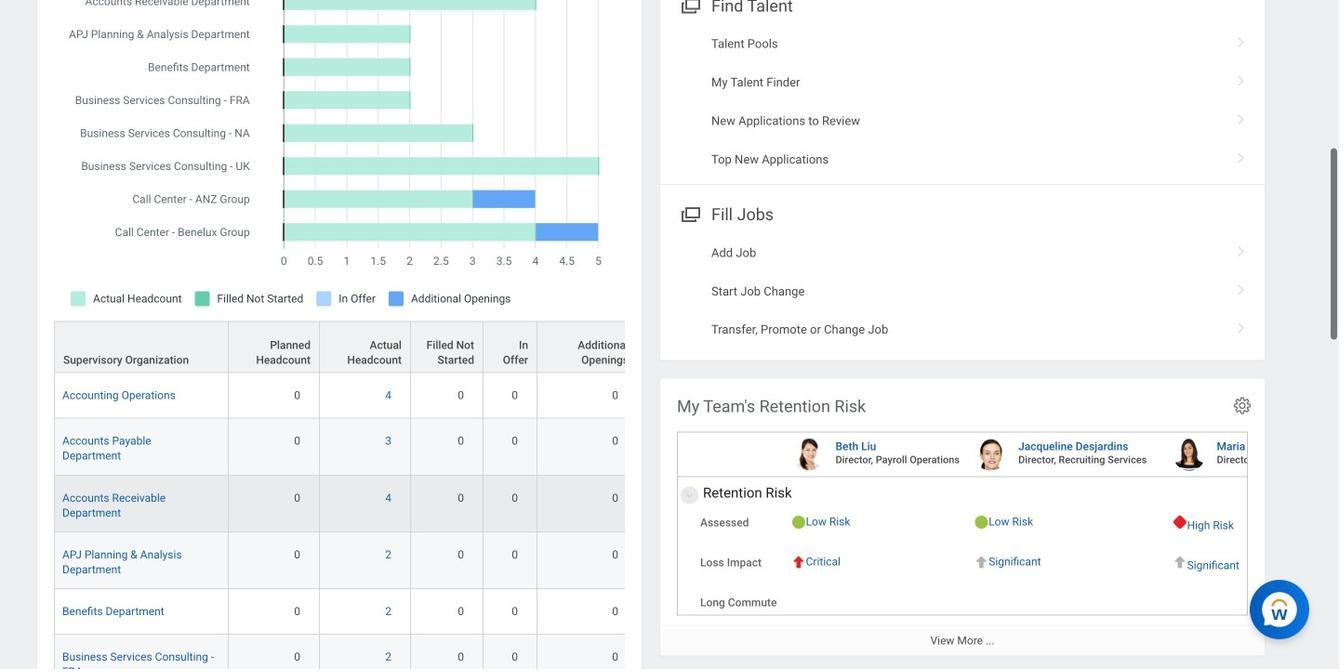 Task type: describe. For each thing, give the bounding box(es) containing it.
2 list from the top
[[660, 234, 1265, 349]]

1 list from the top
[[660, 25, 1265, 179]]

2 column header from the left
[[484, 321, 538, 374]]

configure my team's retention risk image
[[1232, 396, 1253, 416]]

5 row from the top
[[54, 533, 638, 590]]

menu group image for second list from the bottom of the page
[[677, 0, 702, 17]]

2 chevron right image from the top
[[1229, 146, 1254, 164]]

1 row from the top
[[54, 321, 638, 374]]

3 row from the top
[[54, 419, 638, 476]]

1 chevron right image from the top
[[1229, 30, 1254, 49]]

4 chevron right image from the top
[[1229, 316, 1254, 335]]

2 row from the top
[[54, 374, 638, 419]]



Task type: vqa. For each thing, say whether or not it's contained in the screenshot.
menu group icon List
yes



Task type: locate. For each thing, give the bounding box(es) containing it.
my team's retention risk element
[[660, 379, 1339, 656]]

4 row from the top
[[54, 476, 638, 533]]

menu group image for first list from the bottom
[[677, 201, 702, 226]]

2 menu group image from the top
[[677, 201, 702, 226]]

1 column header from the left
[[411, 321, 484, 374]]

chevron right image for second chevron right image from the bottom
[[1229, 278, 1254, 296]]

2 vertical spatial chevron right image
[[1229, 278, 1254, 296]]

chevron right image
[[1229, 69, 1254, 87], [1229, 146, 1254, 164], [1229, 278, 1254, 296]]

1 menu group image from the top
[[677, 0, 702, 17]]

3 chevron right image from the top
[[1229, 239, 1254, 258]]

chevron right image for first chevron right image from the top of the page
[[1229, 69, 1254, 87]]

1 vertical spatial list
[[660, 234, 1265, 349]]

0 vertical spatial menu group image
[[677, 0, 702, 17]]

row
[[54, 321, 638, 374], [54, 374, 638, 419], [54, 419, 638, 476], [54, 476, 638, 533], [54, 533, 638, 590], [54, 590, 638, 635], [54, 635, 638, 670]]

list
[[660, 25, 1265, 179], [660, 234, 1265, 349]]

6 row from the top
[[54, 590, 638, 635]]

menu group image
[[677, 0, 702, 17], [677, 201, 702, 226]]

collapse image
[[682, 485, 693, 507]]

0 vertical spatial list
[[660, 25, 1265, 179]]

1 vertical spatial menu group image
[[677, 201, 702, 226]]

3 chevron right image from the top
[[1229, 278, 1254, 296]]

column header
[[411, 321, 484, 374], [484, 321, 538, 374]]

2 chevron right image from the top
[[1229, 107, 1254, 126]]

chevron right image
[[1229, 30, 1254, 49], [1229, 107, 1254, 126], [1229, 239, 1254, 258], [1229, 316, 1254, 335]]

1 chevron right image from the top
[[1229, 69, 1254, 87]]

1 vertical spatial chevron right image
[[1229, 146, 1254, 164]]

7 row from the top
[[54, 635, 638, 670]]

0 vertical spatial chevron right image
[[1229, 69, 1254, 87]]



